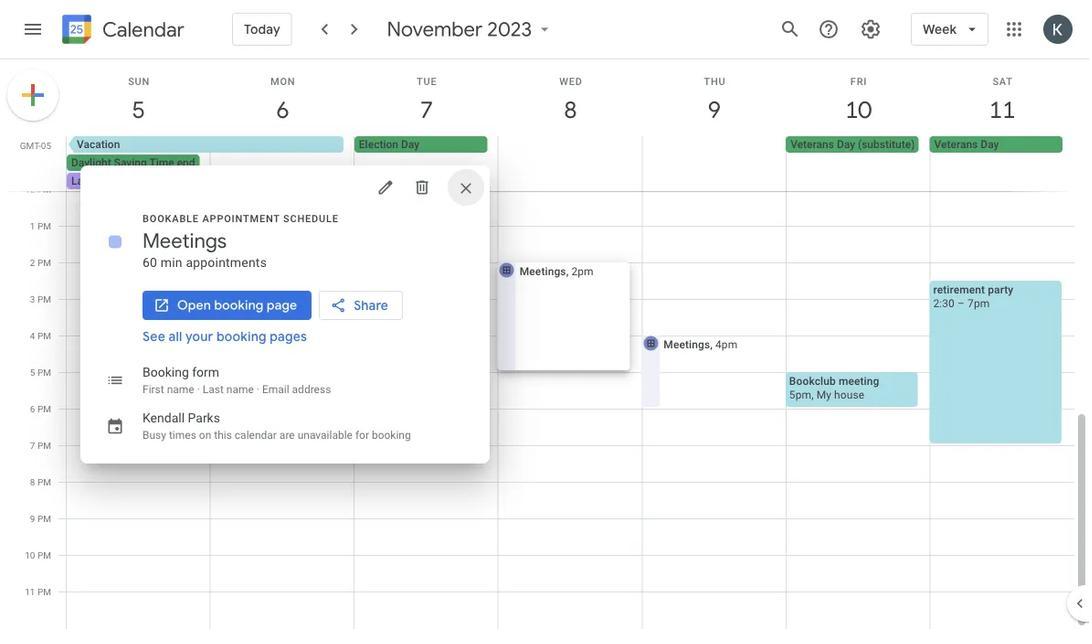 Task type: vqa. For each thing, say whether or not it's contained in the screenshot.
5 link
yes



Task type: locate. For each thing, give the bounding box(es) containing it.
pm up 6 pm
[[37, 367, 51, 378]]

pm down 5 pm
[[37, 403, 51, 414]]

2:30
[[934, 297, 955, 310]]

booking
[[143, 364, 189, 379]]

11 pm
[[25, 586, 51, 597]]

pm for 10 pm
[[37, 550, 51, 560]]

day inside button
[[837, 138, 856, 151]]

retirement
[[934, 283, 986, 296]]

5 down the 4
[[30, 367, 35, 378]]

6 down mon
[[275, 95, 288, 125]]

0 vertical spatial ,
[[567, 265, 569, 278]]

veterans right (substitute) on the right top of page
[[935, 138, 979, 151]]

2 pm
[[30, 257, 51, 268]]

1 horizontal spatial last
[[203, 383, 224, 396]]

9 pm from the top
[[37, 476, 51, 487]]

bookclub meeting 5pm , my house
[[790, 374, 880, 401]]

pm for 7 pm
[[37, 440, 51, 451]]

times
[[169, 429, 196, 442]]

2 horizontal spatial day
[[981, 138, 1000, 151]]

7 pm from the top
[[37, 403, 51, 414]]

1 horizontal spatial meetings
[[520, 265, 567, 278]]

on
[[199, 429, 211, 442]]

pm right 1
[[37, 220, 51, 231]]

veterans inside button
[[935, 138, 979, 151]]

cell up bookable appointment schedule
[[66, 136, 355, 191]]

(substitute)
[[859, 138, 916, 151]]

day
[[401, 138, 420, 151], [837, 138, 856, 151], [981, 138, 1000, 151]]

schedule
[[283, 213, 339, 224]]

cell down 8 link
[[499, 136, 643, 191]]

12
[[25, 184, 35, 195]]

my
[[817, 388, 832, 401]]

1 vertical spatial booking
[[217, 328, 267, 345]]

8 down wed
[[563, 95, 576, 125]]

name
[[167, 383, 194, 396], [227, 383, 254, 396]]

1 vertical spatial ,
[[711, 338, 713, 351]]

pm
[[37, 184, 51, 195], [37, 220, 51, 231], [37, 257, 51, 268], [37, 294, 51, 304], [37, 330, 51, 341], [37, 367, 51, 378], [37, 403, 51, 414], [37, 440, 51, 451], [37, 476, 51, 487], [37, 513, 51, 524], [37, 550, 51, 560], [37, 586, 51, 597]]

1 vertical spatial meetings
[[520, 265, 567, 278]]

booking down the open booking page
[[217, 328, 267, 345]]

0 vertical spatial 8
[[563, 95, 576, 125]]

, for 2pm
[[567, 265, 569, 278]]

, left my
[[812, 388, 814, 401]]

delete appointment schedule image
[[413, 178, 432, 197]]

4 pm from the top
[[37, 294, 51, 304]]

name left email
[[227, 383, 254, 396]]

1 horizontal spatial 6
[[275, 95, 288, 125]]

calendar heading
[[99, 17, 185, 43]]

bookable appointment schedule
[[143, 213, 339, 224]]

meetings for meetings
[[143, 228, 227, 253]]

pm down 8 pm
[[37, 513, 51, 524]]

0 horizontal spatial 10
[[25, 550, 35, 560]]

0 vertical spatial 7
[[419, 95, 432, 125]]

mon 6
[[271, 75, 296, 125]]

05
[[41, 140, 51, 151]]

1 vertical spatial last
[[203, 383, 224, 396]]

election day
[[359, 138, 420, 151]]

1 vertical spatial 11
[[25, 586, 35, 597]]

calendar
[[102, 17, 185, 43]]

see all your booking pages
[[143, 328, 307, 345]]

4
[[30, 330, 35, 341]]

vacation
[[77, 138, 120, 151]]

row
[[59, 136, 1090, 191]]

9
[[707, 95, 720, 125], [30, 513, 35, 524]]

11 pm from the top
[[37, 550, 51, 560]]

0 vertical spatial meetings
[[143, 228, 227, 253]]

0 horizontal spatial 9
[[30, 513, 35, 524]]

7
[[419, 95, 432, 125], [30, 440, 35, 451]]

election day button
[[355, 136, 488, 153]]

day right election
[[401, 138, 420, 151]]

daylight
[[71, 156, 111, 169]]

booking right for
[[372, 429, 411, 442]]

5
[[131, 95, 144, 125], [30, 367, 35, 378]]

, left 4pm
[[711, 338, 713, 351]]

1 horizontal spatial day
[[837, 138, 856, 151]]

4 cell from the left
[[643, 136, 786, 191]]

0 horizontal spatial veterans
[[791, 138, 835, 151]]

4pm
[[716, 338, 738, 351]]

1 vertical spatial 7
[[30, 440, 35, 451]]

pm for 8 pm
[[37, 476, 51, 487]]

kendall
[[143, 410, 185, 425]]

10 pm from the top
[[37, 513, 51, 524]]

10 up "11 pm"
[[25, 550, 35, 560]]

0 vertical spatial last
[[71, 175, 93, 187]]

0 horizontal spatial meetings
[[143, 228, 227, 253]]

kendall parks busy times on this calendar are unavailable for booking
[[143, 410, 411, 442]]

1 vertical spatial 6
[[30, 403, 35, 414]]

1 vertical spatial 9
[[30, 513, 35, 524]]

2 vertical spatial booking
[[372, 429, 411, 442]]

4 pm
[[30, 330, 51, 341]]

2 · from the left
[[257, 383, 260, 396]]

2 vertical spatial meetings
[[664, 338, 711, 351]]

0 vertical spatial 6
[[275, 95, 288, 125]]

share
[[354, 297, 389, 314]]

grid
[[0, 59, 1090, 629]]

7 up 8 pm
[[30, 440, 35, 451]]

veterans inside button
[[791, 138, 835, 151]]

2 vertical spatial ,
[[812, 388, 814, 401]]

7 down tue
[[419, 95, 432, 125]]

pm down "9 pm"
[[37, 550, 51, 560]]

november 2023 button
[[380, 16, 562, 42]]

1 horizontal spatial 7
[[419, 95, 432, 125]]

open
[[177, 297, 211, 314]]

pm down 7 pm
[[37, 476, 51, 487]]

· down form
[[197, 383, 200, 396]]

11 down 10 pm
[[25, 586, 35, 597]]

0 horizontal spatial last
[[71, 175, 93, 187]]

11
[[989, 95, 1015, 125], [25, 586, 35, 597]]

0 vertical spatial 5
[[131, 95, 144, 125]]

0 horizontal spatial 5
[[30, 367, 35, 378]]

pm right 12
[[37, 184, 51, 195]]

pm right 3
[[37, 294, 51, 304]]

0 horizontal spatial 11
[[25, 586, 35, 597]]

pm right 2
[[37, 257, 51, 268]]

1 horizontal spatial name
[[227, 383, 254, 396]]

your
[[186, 328, 213, 345]]

day down '11' link
[[981, 138, 1000, 151]]

8 pm from the top
[[37, 440, 51, 451]]

meetings left 2pm
[[520, 265, 567, 278]]

support image
[[818, 18, 840, 40]]

3 day from the left
[[981, 138, 1000, 151]]

meetings up min on the left
[[143, 228, 227, 253]]

sat
[[993, 75, 1014, 87]]

1 horizontal spatial 11
[[989, 95, 1015, 125]]

1 horizontal spatial 9
[[707, 95, 720, 125]]

11 link
[[982, 89, 1024, 131]]

0 horizontal spatial day
[[401, 138, 420, 151]]

booking up see all your booking pages link
[[214, 297, 264, 314]]

1 horizontal spatial veterans
[[935, 138, 979, 151]]

1 horizontal spatial 8
[[563, 95, 576, 125]]

5 down sun
[[131, 95, 144, 125]]

see all your booking pages link
[[143, 328, 307, 345]]

0 horizontal spatial 7
[[30, 440, 35, 451]]

last down daylight
[[71, 175, 93, 187]]

pm down 10 pm
[[37, 586, 51, 597]]

1 pm from the top
[[37, 184, 51, 195]]

8
[[563, 95, 576, 125], [30, 476, 35, 487]]

6 down 5 pm
[[30, 403, 35, 414]]

–
[[958, 297, 966, 310]]

meeting
[[839, 374, 880, 387]]

·
[[197, 383, 200, 396], [257, 383, 260, 396]]

2 horizontal spatial meetings
[[664, 338, 711, 351]]

5 inside sun 5
[[131, 95, 144, 125]]

9 down thu
[[707, 95, 720, 125]]

0 vertical spatial 10
[[845, 95, 871, 125]]

2 day from the left
[[837, 138, 856, 151]]

day down 10 link
[[837, 138, 856, 151]]

week
[[924, 21, 957, 37]]

fri 10
[[845, 75, 871, 125]]

0 vertical spatial booking
[[214, 297, 264, 314]]

page
[[267, 297, 297, 314]]

2 horizontal spatial ,
[[812, 388, 814, 401]]

1 day from the left
[[401, 138, 420, 151]]

cell
[[66, 136, 355, 191], [211, 136, 355, 191], [499, 136, 643, 191], [643, 136, 786, 191]]

5 pm from the top
[[37, 330, 51, 341]]

0 horizontal spatial 6
[[30, 403, 35, 414]]

9 up 10 pm
[[30, 513, 35, 524]]

veterans left (substitute) on the right top of page
[[791, 138, 835, 151]]

parks
[[188, 410, 220, 425]]

day for election day
[[401, 138, 420, 151]]

name down booking
[[167, 383, 194, 396]]

6 inside mon 6
[[275, 95, 288, 125]]

november 2023
[[387, 16, 532, 42]]

sun
[[128, 75, 150, 87]]

2:37am
[[134, 175, 171, 187]]

pm for 1 pm
[[37, 220, 51, 231]]

7 inside tue 7
[[419, 95, 432, 125]]

11 down the sat
[[989, 95, 1015, 125]]

, inside bookclub meeting 5pm , my house
[[812, 388, 814, 401]]

2
[[30, 257, 35, 268]]

60 min appointments
[[143, 255, 267, 270]]

veterans day (substitute)
[[791, 138, 916, 151]]

meetings
[[143, 228, 227, 253], [520, 265, 567, 278], [664, 338, 711, 351]]

,
[[567, 265, 569, 278], [711, 338, 713, 351], [812, 388, 814, 401]]

min
[[161, 255, 183, 270]]

1 horizontal spatial ·
[[257, 383, 260, 396]]

pm for 2 pm
[[37, 257, 51, 268]]

1 name from the left
[[167, 383, 194, 396]]

3 pm from the top
[[37, 257, 51, 268]]

0 horizontal spatial ·
[[197, 383, 200, 396]]

meetings left 4pm
[[664, 338, 711, 351]]

2 veterans from the left
[[935, 138, 979, 151]]

cell down 6 link
[[211, 136, 355, 191]]

8 down 7 pm
[[30, 476, 35, 487]]

5 pm
[[30, 367, 51, 378]]

0 horizontal spatial ,
[[567, 265, 569, 278]]

calendar element
[[59, 11, 185, 51]]

fri
[[851, 75, 868, 87]]

1 horizontal spatial ,
[[711, 338, 713, 351]]

0 horizontal spatial name
[[167, 383, 194, 396]]

pm for 5 pm
[[37, 367, 51, 378]]

pm up 8 pm
[[37, 440, 51, 451]]

· left email
[[257, 383, 260, 396]]

0 vertical spatial 9
[[707, 95, 720, 125]]

1 horizontal spatial 5
[[131, 95, 144, 125]]

1
[[30, 220, 35, 231]]

6 pm
[[30, 403, 51, 414]]

10 link
[[838, 89, 880, 131]]

meetings heading
[[143, 228, 227, 253]]

1 vertical spatial 8
[[30, 476, 35, 487]]

last down form
[[203, 383, 224, 396]]

pm right the 4
[[37, 330, 51, 341]]

12 pm from the top
[[37, 586, 51, 597]]

1 veterans from the left
[[791, 138, 835, 151]]

8 link
[[550, 89, 592, 131]]

2 pm from the top
[[37, 220, 51, 231]]

6 pm from the top
[[37, 367, 51, 378]]

10 down fri
[[845, 95, 871, 125]]

unavailable
[[298, 429, 353, 442]]

cell down 9 link on the right
[[643, 136, 786, 191]]

, left 2pm
[[567, 265, 569, 278]]

1 cell from the left
[[66, 136, 355, 191]]

10
[[845, 95, 871, 125], [25, 550, 35, 560]]

9 pm
[[30, 513, 51, 524]]

1 horizontal spatial 10
[[845, 95, 871, 125]]

party
[[989, 283, 1014, 296]]



Task type: describe. For each thing, give the bounding box(es) containing it.
ends
[[177, 156, 201, 169]]

1 vertical spatial 10
[[25, 550, 35, 560]]

today
[[244, 21, 280, 37]]

pm for 3 pm
[[37, 294, 51, 304]]

time
[[149, 156, 174, 169]]

appointments
[[186, 255, 267, 270]]

booking inside the kendall parks busy times on this calendar are unavailable for booking
[[372, 429, 411, 442]]

november
[[387, 16, 483, 42]]

1 vertical spatial 5
[[30, 367, 35, 378]]

6 link
[[262, 89, 304, 131]]

2pm
[[572, 265, 594, 278]]

1 · from the left
[[197, 383, 200, 396]]

saving
[[114, 156, 147, 169]]

60
[[143, 255, 157, 270]]

share button
[[319, 291, 403, 320]]

veterans day
[[935, 138, 1000, 151]]

tue
[[417, 75, 438, 87]]

3 pm
[[30, 294, 51, 304]]

8 pm
[[30, 476, 51, 487]]

gmt-
[[20, 140, 41, 151]]

1 pm
[[30, 220, 51, 231]]

pm for 9 pm
[[37, 513, 51, 524]]

booking form first name · last name · email address
[[143, 364, 331, 396]]

2 name from the left
[[227, 383, 254, 396]]

row containing vacation
[[59, 136, 1090, 191]]

, for 4pm
[[711, 338, 713, 351]]

pm for 11 pm
[[37, 586, 51, 597]]

0 vertical spatial 11
[[989, 95, 1015, 125]]

sun 5
[[128, 75, 150, 125]]

election
[[359, 138, 399, 151]]

this
[[214, 429, 232, 442]]

thu 9
[[704, 75, 726, 125]]

veterans for veterans day
[[935, 138, 979, 151]]

daylight saving time ends last quarter 2:37am
[[71, 156, 201, 187]]

7 link
[[406, 89, 448, 131]]

mon
[[271, 75, 296, 87]]

pm for 4 pm
[[37, 330, 51, 341]]

meetings , 4pm
[[664, 338, 738, 351]]

day for veterans day
[[981, 138, 1000, 151]]

12 pm
[[25, 184, 51, 195]]

day for veterans day (substitute)
[[837, 138, 856, 151]]

meetings for meetings , 4pm
[[664, 338, 711, 351]]

pages
[[270, 328, 307, 345]]

see
[[143, 328, 165, 345]]

gmt-05
[[20, 140, 51, 151]]

quarter
[[95, 175, 131, 187]]

sat 11
[[989, 75, 1015, 125]]

form
[[192, 364, 220, 379]]

daylight saving time ends button
[[67, 155, 201, 171]]

7 pm
[[30, 440, 51, 451]]

3 cell from the left
[[499, 136, 643, 191]]

pm for 6 pm
[[37, 403, 51, 414]]

cell containing vacation
[[66, 136, 355, 191]]

meetings , 2pm
[[520, 265, 594, 278]]

7pm
[[968, 297, 991, 310]]

vacation button
[[66, 136, 344, 153]]

8 inside wed 8
[[563, 95, 576, 125]]

grid containing 5
[[0, 59, 1090, 629]]

veterans for veterans day (substitute)
[[791, 138, 835, 151]]

for
[[356, 429, 369, 442]]

wed 8
[[560, 75, 583, 125]]

calendar
[[235, 429, 277, 442]]

main drawer image
[[22, 18, 44, 40]]

tue 7
[[417, 75, 438, 125]]

bookable
[[143, 213, 199, 224]]

email
[[262, 383, 290, 396]]

last inside daylight saving time ends last quarter 2:37am
[[71, 175, 93, 187]]

wed
[[560, 75, 583, 87]]

house
[[835, 388, 865, 401]]

last inside booking form first name · last name · email address
[[203, 383, 224, 396]]

9 inside thu 9
[[707, 95, 720, 125]]

10 pm
[[25, 550, 51, 560]]

9 link
[[694, 89, 736, 131]]

5pm
[[790, 388, 812, 401]]

bookclub
[[790, 374, 836, 387]]

0 horizontal spatial 8
[[30, 476, 35, 487]]

veterans day (substitute) button
[[786, 136, 919, 153]]

last quarter 2:37am button
[[67, 173, 200, 189]]

first
[[143, 383, 164, 396]]

settings menu image
[[860, 18, 882, 40]]

busy
[[143, 429, 166, 442]]

all
[[169, 328, 182, 345]]

2023
[[488, 16, 532, 42]]

meetings for meetings , 2pm
[[520, 265, 567, 278]]

appointment
[[202, 213, 280, 224]]

are
[[280, 429, 295, 442]]

address
[[292, 383, 331, 396]]

open booking page
[[177, 297, 297, 314]]

2 cell from the left
[[211, 136, 355, 191]]

thu
[[704, 75, 726, 87]]

pm for 12 pm
[[37, 184, 51, 195]]



